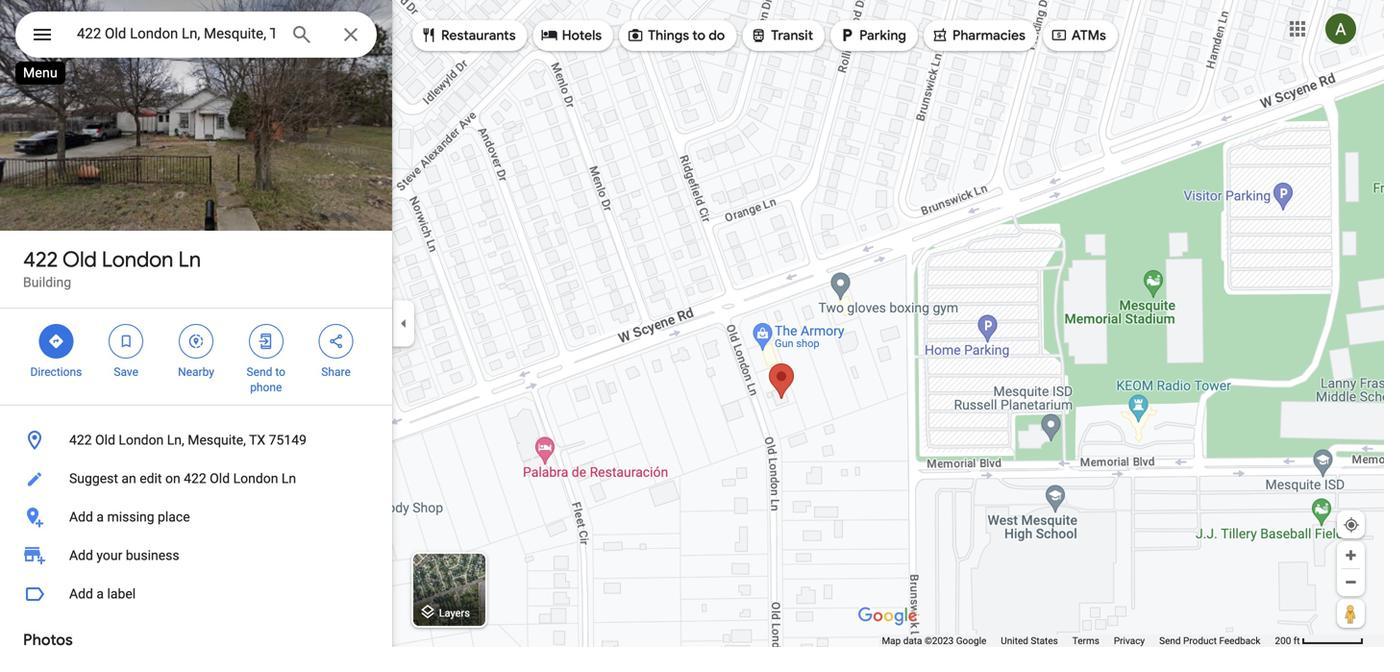 Task type: locate. For each thing, give the bounding box(es) containing it.
business
[[126, 548, 179, 563]]


[[932, 25, 949, 46]]

london
[[102, 246, 173, 273], [119, 432, 164, 448], [233, 471, 278, 487]]

united states
[[1001, 635, 1058, 647]]

0 vertical spatial add
[[69, 509, 93, 525]]

london for ln,
[[119, 432, 164, 448]]

collapse side panel image
[[393, 313, 414, 334]]

1 a from the top
[[97, 509, 104, 525]]

422 right on
[[184, 471, 206, 487]]

422 for ln
[[23, 246, 58, 273]]

a left label
[[97, 586, 104, 602]]

1 vertical spatial to
[[275, 365, 286, 379]]

1 vertical spatial 422
[[69, 432, 92, 448]]

add left your
[[69, 548, 93, 563]]

a left missing
[[97, 509, 104, 525]]

suggest an edit on 422 old london ln button
[[0, 460, 392, 498]]


[[541, 25, 558, 46]]


[[117, 331, 135, 352]]

add inside add a missing place button
[[69, 509, 93, 525]]

london for ln
[[102, 246, 173, 273]]

1 vertical spatial london
[[119, 432, 164, 448]]

2 horizontal spatial 422
[[184, 471, 206, 487]]

0 horizontal spatial 422
[[23, 246, 58, 273]]

to
[[693, 27, 706, 44], [275, 365, 286, 379]]

2 a from the top
[[97, 586, 104, 602]]

an
[[122, 471, 136, 487]]

0 vertical spatial to
[[693, 27, 706, 44]]

footer containing map data ©2023 google
[[882, 635, 1275, 647]]

zoom out image
[[1344, 575, 1359, 589]]

3 add from the top
[[69, 586, 93, 602]]

422
[[23, 246, 58, 273], [69, 432, 92, 448], [184, 471, 206, 487]]

ft
[[1294, 635, 1300, 647]]

london inside 422 old london ln building
[[102, 246, 173, 273]]

1 vertical spatial a
[[97, 586, 104, 602]]

google
[[956, 635, 987, 647]]

to left do
[[693, 27, 706, 44]]

data
[[903, 635, 923, 647]]

add down suggest in the left of the page
[[69, 509, 93, 525]]

1 horizontal spatial to
[[693, 27, 706, 44]]

add for add a label
[[69, 586, 93, 602]]

 restaurants
[[420, 25, 516, 46]]


[[257, 331, 275, 352]]

old up building
[[62, 246, 97, 273]]

restaurants
[[441, 27, 516, 44]]

directions
[[30, 365, 82, 379]]

suggest
[[69, 471, 118, 487]]

atms
[[1072, 27, 1107, 44]]

add
[[69, 509, 93, 525], [69, 548, 93, 563], [69, 586, 93, 602]]

 pharmacies
[[932, 25, 1026, 46]]

0 horizontal spatial ln
[[178, 246, 201, 273]]

422 up suggest in the left of the page
[[69, 432, 92, 448]]

add inside add a label button
[[69, 586, 93, 602]]

0 vertical spatial ln
[[178, 246, 201, 273]]

london left ln,
[[119, 432, 164, 448]]

None field
[[77, 22, 275, 45]]

0 vertical spatial old
[[62, 246, 97, 273]]

1 add from the top
[[69, 509, 93, 525]]

0 vertical spatial 422
[[23, 246, 58, 273]]

to up phone
[[275, 365, 286, 379]]

send to phone
[[247, 365, 286, 394]]

1 horizontal spatial ln
[[282, 471, 296, 487]]

2 vertical spatial old
[[210, 471, 230, 487]]

422 inside 422 old london ln building
[[23, 246, 58, 273]]

422 Old London Ln, Mesquite, TX 75149 field
[[15, 12, 377, 58]]

send inside button
[[1160, 635, 1181, 647]]

place
[[158, 509, 190, 525]]

0 vertical spatial a
[[97, 509, 104, 525]]

your
[[97, 548, 122, 563]]

422 for ln,
[[69, 432, 92, 448]]

a for missing
[[97, 509, 104, 525]]

parking
[[860, 27, 907, 44]]

send up phone
[[247, 365, 272, 379]]

send product feedback
[[1160, 635, 1261, 647]]


[[420, 25, 437, 46]]

feedback
[[1220, 635, 1261, 647]]

2 vertical spatial 422
[[184, 471, 206, 487]]

1 vertical spatial send
[[1160, 635, 1181, 647]]

0 horizontal spatial send
[[247, 365, 272, 379]]

add inside add your business "link"
[[69, 548, 93, 563]]

old down mesquite,
[[210, 471, 230, 487]]

ln
[[178, 246, 201, 273], [282, 471, 296, 487]]

©2023
[[925, 635, 954, 647]]


[[627, 25, 644, 46]]

1 horizontal spatial 422
[[69, 432, 92, 448]]

0 vertical spatial london
[[102, 246, 173, 273]]

ln inside 422 old london ln building
[[178, 246, 201, 273]]

old
[[62, 246, 97, 273], [95, 432, 115, 448], [210, 471, 230, 487]]

1 vertical spatial old
[[95, 432, 115, 448]]

add left label
[[69, 586, 93, 602]]

pharmacies
[[953, 27, 1026, 44]]

200
[[1275, 635, 1292, 647]]

edit
[[140, 471, 162, 487]]


[[47, 331, 65, 352]]

zoom in image
[[1344, 548, 1359, 562]]

a
[[97, 509, 104, 525], [97, 586, 104, 602]]

old up suggest in the left of the page
[[95, 432, 115, 448]]

old inside 422 old london ln building
[[62, 246, 97, 273]]

add a missing place button
[[0, 498, 392, 537]]

to inside  things to do
[[693, 27, 706, 44]]

1 vertical spatial ln
[[282, 471, 296, 487]]

2 add from the top
[[69, 548, 93, 563]]

united
[[1001, 635, 1029, 647]]

send for send to phone
[[247, 365, 272, 379]]

old for ln,
[[95, 432, 115, 448]]


[[1051, 25, 1068, 46]]

things
[[648, 27, 689, 44]]

422 up building
[[23, 246, 58, 273]]

1 horizontal spatial send
[[1160, 635, 1181, 647]]

422 old london ln building
[[23, 246, 201, 290]]

tx
[[249, 432, 266, 448]]

send left product
[[1160, 635, 1181, 647]]

0 vertical spatial send
[[247, 365, 272, 379]]

ln up 
[[178, 246, 201, 273]]

422 old london ln, mesquite, tx 75149
[[69, 432, 307, 448]]

ln down 75149
[[282, 471, 296, 487]]

on
[[165, 471, 180, 487]]

send inside send to phone
[[247, 365, 272, 379]]

0 horizontal spatial to
[[275, 365, 286, 379]]


[[31, 21, 54, 49]]

nearby
[[178, 365, 214, 379]]

 search field
[[15, 12, 377, 62]]

building
[[23, 275, 71, 290]]

1 vertical spatial add
[[69, 548, 93, 563]]

footer
[[882, 635, 1275, 647]]

google account: angela cha  
(angela.cha@adept.ai) image
[[1326, 14, 1357, 44]]

london up 
[[102, 246, 173, 273]]

75149
[[269, 432, 307, 448]]

add for add a missing place
[[69, 509, 93, 525]]

london down the tx
[[233, 471, 278, 487]]

send
[[247, 365, 272, 379], [1160, 635, 1181, 647]]

2 vertical spatial add
[[69, 586, 93, 602]]

add a missing place
[[69, 509, 190, 525]]



Task type: describe. For each thing, give the bounding box(es) containing it.
mesquite,
[[188, 432, 246, 448]]

terms
[[1073, 635, 1100, 647]]

phone
[[250, 381, 282, 394]]


[[187, 331, 205, 352]]

product
[[1184, 635, 1217, 647]]

200 ft
[[1275, 635, 1300, 647]]

actions for 422 old london ln region
[[0, 309, 392, 405]]


[[327, 331, 345, 352]]

show street view coverage image
[[1337, 599, 1365, 628]]

transit
[[771, 27, 813, 44]]

map data ©2023 google
[[882, 635, 987, 647]]

 things to do
[[627, 25, 725, 46]]

add your business link
[[0, 537, 392, 575]]

to inside send to phone
[[275, 365, 286, 379]]

missing
[[107, 509, 154, 525]]

do
[[709, 27, 725, 44]]

ln inside button
[[282, 471, 296, 487]]

 atms
[[1051, 25, 1107, 46]]

add your business
[[69, 548, 179, 563]]

 hotels
[[541, 25, 602, 46]]


[[838, 25, 856, 46]]

 transit
[[750, 25, 813, 46]]

terms button
[[1073, 635, 1100, 647]]

2 vertical spatial london
[[233, 471, 278, 487]]


[[750, 25, 768, 46]]

add a label button
[[0, 575, 392, 613]]

422 old london ln main content
[[0, 0, 392, 647]]

share
[[321, 365, 351, 379]]

suggest an edit on 422 old london ln
[[69, 471, 296, 487]]

layers
[[439, 607, 470, 619]]

none field inside 422 old london ln, mesquite, tx 75149 field
[[77, 22, 275, 45]]

200 ft button
[[1275, 635, 1364, 647]]

label
[[107, 586, 136, 602]]

states
[[1031, 635, 1058, 647]]

united states button
[[1001, 635, 1058, 647]]

422 old london ln, mesquite, tx 75149 button
[[0, 421, 392, 460]]

send for send product feedback
[[1160, 635, 1181, 647]]

footer inside google maps "element"
[[882, 635, 1275, 647]]

show your location image
[[1343, 516, 1360, 534]]

privacy button
[[1114, 635, 1145, 647]]

send product feedback button
[[1160, 635, 1261, 647]]

a for label
[[97, 586, 104, 602]]

save
[[114, 365, 138, 379]]

privacy
[[1114, 635, 1145, 647]]

 parking
[[838, 25, 907, 46]]

old for ln
[[62, 246, 97, 273]]

google maps element
[[0, 0, 1385, 647]]

map
[[882, 635, 901, 647]]

hotels
[[562, 27, 602, 44]]

ln,
[[167, 432, 184, 448]]

add a label
[[69, 586, 136, 602]]

add for add your business
[[69, 548, 93, 563]]

 button
[[15, 12, 69, 62]]



Task type: vqa. For each thing, say whether or not it's contained in the screenshot.
100 ft Button
no



